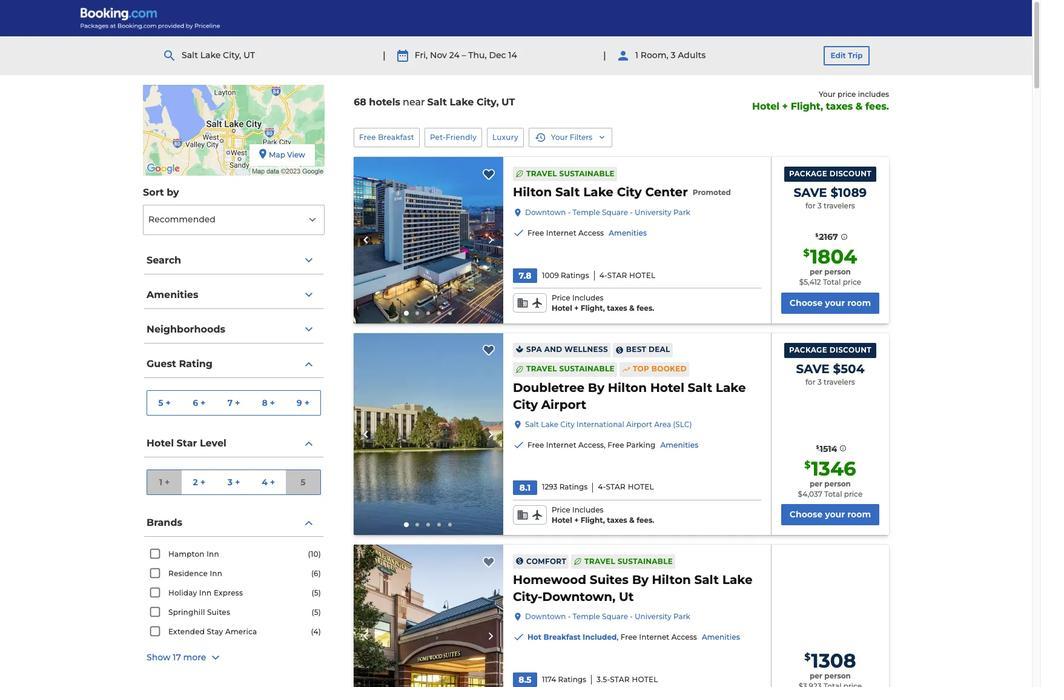 Task type: describe. For each thing, give the bounding box(es) containing it.
property building image for 1346
[[354, 333, 504, 535]]

lake inside homewood suites by hilton salt lake city-downtown, ut
[[723, 573, 753, 587]]

go to image #2 image for 1346
[[416, 523, 420, 527]]

free right the ,
[[621, 633, 638, 642]]

price for 1804
[[552, 293, 571, 303]]

go to image #5 image for 1346
[[449, 523, 452, 527]]

pet-friendly
[[430, 133, 477, 142]]

map view
[[269, 150, 305, 159]]

brands
[[147, 517, 182, 528]]

breakfast for free
[[378, 133, 414, 142]]

4-star hotel for 1804
[[600, 271, 656, 280]]

map
[[269, 150, 285, 159]]

9 +
[[297, 397, 310, 408]]

$ for 1514
[[817, 444, 820, 450]]

best
[[627, 345, 647, 354]]

- down ut
[[630, 612, 633, 621]]

springhill
[[168, 608, 205, 617]]

2167
[[820, 231, 839, 242]]

salt lake city, ut
[[182, 50, 255, 61]]

guest
[[147, 358, 176, 370]]

7 +
[[228, 397, 240, 408]]

1 for 1 +
[[159, 477, 163, 488]]

holiday
[[168, 588, 197, 598]]

$ 2167
[[816, 231, 839, 242]]

0 vertical spatial travel sustainable
[[527, 169, 615, 178]]

1 vertical spatial sustainable
[[560, 364, 615, 374]]

downtown for for 3 travelers
[[525, 208, 566, 217]]

1 vertical spatial travel sustainable
[[527, 364, 615, 374]]

package for 1346
[[790, 345, 828, 354]]

3.5-
[[597, 675, 610, 684]]

2 vertical spatial internet
[[640, 633, 670, 642]]

3 down save $504
[[818, 377, 822, 386]]

your for your filters
[[551, 133, 568, 142]]

sort by
[[143, 187, 179, 198]]

2 vertical spatial ratings
[[558, 675, 587, 684]]

go to image #3 image for 1804
[[427, 311, 431, 315]]

0 vertical spatial sustainable
[[560, 169, 615, 178]]

hilton inside homewood suites by hilton salt lake city-downtown, ut
[[652, 573, 691, 587]]

hot
[[528, 633, 542, 642]]

homewood suites by hilton salt lake city-downtown, ut
[[513, 573, 753, 604]]

comfort
[[527, 557, 567, 566]]

$ 1308 per person
[[805, 649, 857, 681]]

residence
[[168, 569, 208, 578]]

price includes hotel + flight, taxes & fees. for 1804
[[552, 293, 655, 313]]

0 horizontal spatial access
[[579, 229, 604, 238]]

access,
[[579, 440, 606, 450]]

ratings for 1804
[[561, 271, 589, 280]]

square for 1308
[[602, 612, 628, 621]]

choose your room button for 1346
[[782, 504, 880, 526]]

holiday inn express
[[168, 588, 243, 598]]

rating
[[179, 358, 213, 370]]

+ for 1 +
[[165, 477, 170, 488]]

go to image #4 image for 1804
[[438, 311, 441, 315]]

68
[[354, 97, 367, 108]]

+ for 9 +
[[305, 397, 310, 408]]

6 +
[[193, 397, 206, 408]]

8 +
[[262, 397, 275, 408]]

1 +
[[159, 477, 170, 488]]

level
[[200, 437, 227, 449]]

3 down save $1089 at the right top
[[818, 201, 822, 210]]

edit trip
[[831, 51, 863, 60]]

extended
[[168, 627, 205, 636]]

(slc)
[[673, 420, 692, 429]]

airport inside doubletree by hilton hotel salt lake city airport
[[542, 397, 587, 412]]

$1089
[[831, 185, 867, 200]]

hampton
[[168, 550, 205, 559]]

inn for hampton
[[207, 550, 219, 559]]

luxury
[[493, 133, 519, 142]]

1293 ratings
[[542, 483, 588, 492]]

hilton salt lake city center
[[513, 185, 688, 199]]

internet for 1804
[[546, 229, 577, 238]]

amenities inside dropdown button
[[147, 289, 198, 300]]

2
[[193, 477, 198, 488]]

international
[[577, 420, 625, 429]]

taxes inside the your price includes hotel + flight, taxes & fees.
[[826, 100, 853, 112]]

edit trip button
[[824, 46, 870, 65]]

choose your room for 1346
[[790, 509, 872, 520]]

go to image #4 image for 1346
[[438, 523, 441, 527]]

$5,412
[[800, 278, 822, 287]]

your for 1804
[[826, 297, 846, 308]]

per for 1346
[[810, 479, 823, 488]]

includes for 1804
[[573, 293, 604, 303]]

city inside the hilton salt lake city center - promoted element
[[617, 185, 642, 199]]

temple for 1308
[[573, 612, 600, 621]]

- up free internet access amenities
[[568, 208, 571, 217]]

go to image #2 image for 1804
[[416, 311, 420, 315]]

9
[[297, 397, 302, 408]]

hotel star level
[[147, 437, 227, 449]]

university for for 3 travelers
[[635, 208, 672, 217]]

1009
[[542, 271, 559, 280]]

hotel inside doubletree by hilton hotel salt lake city airport
[[651, 380, 685, 395]]

more
[[183, 652, 206, 663]]

choose your room button for 1804
[[782, 293, 880, 314]]

package for 1804
[[790, 169, 828, 178]]

booked
[[652, 364, 687, 374]]

by
[[167, 187, 179, 198]]

(4)
[[311, 627, 321, 636]]

wellness
[[565, 345, 608, 354]]

search button
[[144, 247, 324, 275]]

city-
[[513, 590, 543, 604]]

person for 1804
[[825, 267, 851, 276]]

for for 1804
[[806, 201, 816, 210]]

show
[[147, 652, 171, 663]]

$504
[[834, 362, 865, 376]]

brands button
[[144, 510, 324, 537]]

24
[[449, 50, 460, 61]]

package discount for 1804
[[790, 169, 872, 178]]

edit
[[831, 51, 846, 60]]

downtown - temple square - university park for for 3 travelers
[[525, 208, 691, 217]]

fri,
[[415, 50, 428, 61]]

4-star hotel for 1346
[[598, 483, 655, 492]]

travelers for 1804
[[824, 201, 856, 210]]

save for 1804
[[794, 185, 828, 200]]

hilton inside doubletree by hilton hotel salt lake city airport
[[608, 380, 647, 395]]

4- for 1804
[[600, 271, 608, 280]]

fees. for 1346
[[637, 515, 655, 525]]

price for 1346
[[845, 489, 863, 499]]

1 vertical spatial travel
[[527, 364, 557, 374]]

1 horizontal spatial airport
[[627, 420, 653, 429]]

photo carousel region for 1804
[[354, 157, 504, 323]]

homewood
[[513, 573, 587, 587]]

adults
[[678, 50, 706, 61]]

2 +
[[193, 477, 206, 488]]

downtown for 1308
[[525, 612, 566, 621]]

5 +
[[158, 397, 171, 408]]

1 horizontal spatial ut
[[502, 97, 515, 108]]

hotel inside dropdown button
[[147, 437, 174, 449]]

& for 1804
[[630, 304, 635, 313]]

fees. inside the your price includes hotel + flight, taxes & fees.
[[866, 100, 890, 112]]

hilton salt lake city center - promoted element
[[513, 184, 731, 201]]

choose for 1346
[[790, 509, 823, 520]]

4- for 1346
[[598, 483, 606, 492]]

ut
[[619, 590, 634, 604]]

best deal
[[627, 345, 671, 354]]

0 vertical spatial ut
[[244, 50, 255, 61]]

3 property building image from the top
[[354, 545, 504, 687]]

free for free breakfast
[[359, 133, 376, 142]]

choose for 1804
[[790, 297, 823, 308]]

suites for homewood
[[590, 573, 629, 587]]

+ for 7 +
[[235, 397, 240, 408]]

total for 1346
[[825, 489, 843, 499]]

inn for holiday
[[199, 588, 212, 598]]

homewood suites by hilton salt lake city-downtown, ut element
[[513, 572, 762, 605]]

person for 1346
[[825, 479, 851, 488]]

express
[[214, 588, 243, 598]]

center
[[646, 185, 688, 199]]

fri, nov 24 – thu, dec 14
[[415, 50, 517, 61]]

$ for 1308
[[805, 652, 811, 663]]

3 +
[[228, 477, 240, 488]]

6
[[193, 397, 198, 408]]

save $1089
[[794, 185, 867, 200]]

1804
[[811, 245, 858, 269]]

park for for 3 travelers
[[674, 208, 691, 217]]

springhill suites
[[168, 608, 230, 617]]

show 17 more
[[147, 652, 206, 663]]

4
[[262, 477, 268, 488]]

your for your price includes hotel + flight, taxes & fees.
[[819, 90, 836, 99]]

your for 1346
[[826, 509, 846, 520]]

(10)
[[308, 550, 321, 559]]

star for 7.8
[[608, 271, 628, 280]]

price for 1346
[[552, 505, 571, 514]]

2 vertical spatial city
[[561, 420, 575, 429]]

fees. for 1804
[[637, 304, 655, 313]]

price inside the your price includes hotel + flight, taxes & fees.
[[838, 90, 857, 99]]

trip
[[849, 51, 863, 60]]

go to image #1 image for 1346
[[405, 523, 409, 527]]

+ for 3 +
[[235, 477, 240, 488]]

dec
[[489, 50, 506, 61]]

hotel star level button
[[144, 430, 324, 458]]

doubletree by hilton hotel salt lake city airport element
[[513, 379, 762, 413]]



Task type: locate. For each thing, give the bounding box(es) containing it.
choose down the $5,412
[[790, 297, 823, 308]]

internet
[[546, 229, 577, 238], [546, 440, 577, 450], [640, 633, 670, 642]]

2 choose your room from the top
[[790, 509, 872, 520]]

2 your from the top
[[826, 509, 846, 520]]

& for 1346
[[630, 515, 635, 525]]

1 vertical spatial fees.
[[637, 304, 655, 313]]

1 choose your room from the top
[[790, 297, 872, 308]]

1 for from the top
[[806, 201, 816, 210]]

search
[[147, 254, 181, 266]]

package discount up save $1089 at the right top
[[790, 169, 872, 178]]

view
[[287, 150, 305, 159]]

person inside $ 1346 per person $4,037 total price
[[825, 479, 851, 488]]

1 go to image #1 image from the top
[[405, 311, 409, 316]]

suites up stay
[[207, 608, 230, 617]]

0 vertical spatial your
[[819, 90, 836, 99]]

by up ut
[[632, 573, 649, 587]]

1 vertical spatial taxes
[[607, 304, 628, 313]]

university up hot breakfast included , free internet access amenities
[[635, 612, 672, 621]]

city left international
[[561, 420, 575, 429]]

price
[[552, 293, 571, 303], [552, 505, 571, 514]]

2 go to image #2 image from the top
[[416, 523, 420, 527]]

photo carousel region
[[354, 157, 504, 323], [354, 333, 504, 535], [354, 545, 504, 687]]

star left level
[[177, 437, 197, 449]]

for 3 travelers for 1346
[[806, 377, 856, 386]]

+ inside button
[[200, 477, 206, 488]]

internet left access,
[[546, 440, 577, 450]]

total right $4,037
[[825, 489, 843, 499]]

city down doubletree
[[513, 397, 538, 412]]

for 3 travelers for 1804
[[806, 201, 856, 210]]

save $504
[[797, 362, 865, 376]]

0 horizontal spatial 5
[[158, 397, 163, 408]]

star
[[608, 271, 628, 280], [177, 437, 197, 449], [606, 483, 626, 492], [610, 675, 630, 684]]

package discount
[[790, 169, 872, 178], [790, 345, 872, 354]]

price includes hotel + flight, taxes & fees. down 1293 ratings
[[552, 505, 655, 525]]

star for 8.1
[[606, 483, 626, 492]]

1 university from the top
[[635, 208, 672, 217]]

| for 1 room, 3 adults
[[604, 50, 607, 61]]

+ for 2 +
[[200, 477, 206, 488]]

0 vertical spatial 1
[[636, 50, 639, 61]]

by up international
[[588, 380, 605, 395]]

your filters
[[551, 133, 593, 142]]

2 vertical spatial per
[[810, 672, 823, 681]]

1 vertical spatial by
[[632, 573, 649, 587]]

1 vertical spatial per
[[810, 479, 823, 488]]

downtown up free internet access amenities
[[525, 208, 566, 217]]

2 choose from the top
[[790, 509, 823, 520]]

1 vertical spatial price
[[552, 505, 571, 514]]

park down center
[[674, 208, 691, 217]]

neighborhoods
[[147, 323, 225, 335]]

1 vertical spatial room
[[848, 509, 872, 520]]

2 travelers from the top
[[824, 377, 856, 386]]

0 vertical spatial choose your room button
[[782, 293, 880, 314]]

+ inside the your price includes hotel + flight, taxes & fees.
[[783, 100, 789, 112]]

star for 8.5
[[610, 675, 630, 684]]

flight, for 1346
[[581, 515, 605, 525]]

$ left 1804
[[804, 247, 810, 259]]

booking.com packages image
[[80, 7, 221, 29]]

1 temple from the top
[[573, 208, 600, 217]]

1 vertical spatial save
[[797, 362, 830, 376]]

save for 1346
[[797, 362, 830, 376]]

1 go to image #4 image from the top
[[438, 311, 441, 315]]

your
[[826, 297, 846, 308], [826, 509, 846, 520]]

square down the hilton salt lake city center - promoted element
[[602, 208, 628, 217]]

1 vertical spatial for
[[806, 377, 816, 386]]

1 horizontal spatial 5
[[301, 477, 306, 488]]

2 go to image #3 image from the top
[[427, 523, 431, 527]]

city inside doubletree by hilton hotel salt lake city airport
[[513, 397, 538, 412]]

1 horizontal spatial by
[[632, 573, 649, 587]]

park for 1308
[[674, 612, 691, 621]]

0 vertical spatial save
[[794, 185, 828, 200]]

room for 1346
[[848, 509, 872, 520]]

star down free internet access, free parking amenities
[[606, 483, 626, 492]]

free
[[359, 133, 376, 142], [528, 229, 544, 238], [528, 440, 544, 450], [608, 440, 625, 450], [621, 633, 638, 642]]

discount
[[830, 169, 872, 178], [830, 345, 872, 354]]

total inside the $ 1804 per person $5,412 total price
[[824, 278, 841, 287]]

room down the $ 1804 per person $5,412 total price
[[848, 297, 872, 308]]

price inside $ 1346 per person $4,037 total price
[[845, 489, 863, 499]]

2 includes from the top
[[573, 505, 604, 514]]

0 horizontal spatial city,
[[223, 50, 241, 61]]

1 inside button
[[159, 477, 163, 488]]

$ 1346 per person $4,037 total price
[[798, 457, 863, 499]]

1 vertical spatial downtown - temple square - university park
[[525, 612, 691, 621]]

2 price from the top
[[552, 505, 571, 514]]

your inside the your price includes hotel + flight, taxes & fees.
[[819, 90, 836, 99]]

go to image #5 image
[[449, 311, 452, 315], [449, 523, 452, 527]]

+ for 6 +
[[201, 397, 206, 408]]

1 choose your room button from the top
[[782, 293, 880, 314]]

flight,
[[791, 100, 824, 112], [581, 304, 605, 313], [581, 515, 605, 525]]

1514
[[820, 443, 838, 454]]

1 left 2
[[159, 477, 163, 488]]

1346
[[812, 457, 857, 480]]

0 vertical spatial fees.
[[866, 100, 890, 112]]

travelers down save $504
[[824, 377, 856, 386]]

17
[[173, 652, 181, 663]]

2 vertical spatial travel sustainable
[[585, 557, 673, 566]]

includes down 1293 ratings
[[573, 505, 604, 514]]

internet for 1346
[[546, 440, 577, 450]]

1 per from the top
[[810, 267, 823, 276]]

package discount for 1346
[[790, 345, 872, 354]]

flight, inside the your price includes hotel + flight, taxes & fees.
[[791, 100, 824, 112]]

star inside dropdown button
[[177, 437, 197, 449]]

4-star hotel down free internet access, free parking amenities
[[598, 483, 655, 492]]

inn for residence
[[210, 569, 222, 578]]

0 vertical spatial 4-star hotel
[[600, 271, 656, 280]]

1 includes from the top
[[573, 293, 604, 303]]

3.5-star hotel
[[597, 675, 659, 684]]

fees.
[[866, 100, 890, 112], [637, 304, 655, 313], [637, 515, 655, 525]]

+ inside button
[[305, 397, 310, 408]]

sustainable down wellness
[[560, 364, 615, 374]]

for for 1346
[[806, 377, 816, 386]]

1 property building image from the top
[[354, 157, 504, 323]]

1 horizontal spatial access
[[672, 633, 697, 642]]

1 vertical spatial downtown
[[525, 612, 566, 621]]

free for free internet access, free parking amenities
[[528, 440, 544, 450]]

1 vertical spatial property building image
[[354, 333, 504, 535]]

your left the filters
[[551, 133, 568, 142]]

go to image #5 image for 1804
[[449, 311, 452, 315]]

go to image #1 image for 1804
[[405, 311, 409, 316]]

nov
[[430, 50, 447, 61]]

1 left room,
[[636, 50, 639, 61]]

1 vertical spatial go to image #5 image
[[449, 523, 452, 527]]

price includes hotel + flight, taxes & fees. down "1009 ratings"
[[552, 293, 655, 313]]

1 for 1 room, 3 adults
[[636, 50, 639, 61]]

- down downtown, at the bottom
[[568, 612, 571, 621]]

travelers for 1346
[[824, 377, 856, 386]]

5 inside 5 button
[[301, 477, 306, 488]]

2 university from the top
[[635, 612, 672, 621]]

1 square from the top
[[602, 208, 628, 217]]

0 horizontal spatial city
[[513, 397, 538, 412]]

person inside the $ 1804 per person $5,412 total price
[[825, 267, 851, 276]]

package up save $504
[[790, 345, 828, 354]]

temple up free internet access amenities
[[573, 208, 600, 217]]

0 vertical spatial per
[[810, 267, 823, 276]]

2 horizontal spatial city
[[617, 185, 642, 199]]

downtown
[[525, 208, 566, 217], [525, 612, 566, 621]]

choose your room down $4,037
[[790, 509, 872, 520]]

near
[[403, 97, 425, 108]]

3 photo carousel region from the top
[[354, 545, 504, 687]]

person inside $ 1308 per person
[[825, 672, 851, 681]]

0 vertical spatial park
[[674, 208, 691, 217]]

residence inn
[[168, 569, 222, 578]]

1 downtown - temple square - university park from the top
[[525, 208, 691, 217]]

for down save $1089 at the right top
[[806, 201, 816, 210]]

1 vertical spatial travelers
[[824, 377, 856, 386]]

person for 1308
[[825, 672, 851, 681]]

0 vertical spatial inn
[[207, 550, 219, 559]]

1 vertical spatial (5)
[[312, 608, 321, 617]]

breakfast right hot at right bottom
[[544, 633, 581, 642]]

per inside the $ 1804 per person $5,412 total price
[[810, 267, 823, 276]]

1 vertical spatial ut
[[502, 97, 515, 108]]

0 vertical spatial choose
[[790, 297, 823, 308]]

doubletree
[[513, 380, 585, 395]]

(6)
[[311, 569, 321, 578]]

2 per from the top
[[810, 479, 823, 488]]

0 vertical spatial price includes hotel + flight, taxes & fees.
[[552, 293, 655, 313]]

1293
[[542, 483, 558, 492]]

1 downtown from the top
[[525, 208, 566, 217]]

amenities
[[609, 229, 647, 238], [147, 289, 198, 300], [661, 440, 699, 450], [702, 633, 740, 642]]

your down the $ 1804 per person $5,412 total price
[[826, 297, 846, 308]]

price inside the $ 1804 per person $5,412 total price
[[843, 278, 862, 287]]

1 vertical spatial person
[[825, 479, 851, 488]]

2 vertical spatial sustainable
[[618, 557, 673, 566]]

1 vertical spatial price
[[843, 278, 862, 287]]

sustainable up 'hilton salt lake city center'
[[560, 169, 615, 178]]

included
[[583, 633, 617, 642]]

$ for 1804
[[804, 247, 810, 259]]

show 17 more button
[[147, 651, 321, 665]]

1 park from the top
[[674, 208, 691, 217]]

0 horizontal spatial hilton
[[513, 185, 552, 199]]

2 vertical spatial fees.
[[637, 515, 655, 525]]

city left center
[[617, 185, 642, 199]]

1 package discount from the top
[[790, 169, 872, 178]]

1 vertical spatial square
[[602, 612, 628, 621]]

1 for 3 travelers from the top
[[806, 201, 856, 210]]

free breakfast
[[359, 133, 414, 142]]

inn up residence inn
[[207, 550, 219, 559]]

1 vertical spatial package
[[790, 345, 828, 354]]

0 horizontal spatial ut
[[244, 50, 255, 61]]

(5) for springhill suites
[[312, 608, 321, 617]]

ratings right 1009
[[561, 271, 589, 280]]

3 + button
[[217, 470, 251, 495]]

1 go to image #5 image from the top
[[449, 311, 452, 315]]

choose your room for 1804
[[790, 297, 872, 308]]

1 vertical spatial city,
[[477, 97, 499, 108]]

pet-
[[430, 133, 446, 142]]

1 + button
[[147, 470, 182, 495]]

1 vertical spatial &
[[630, 304, 635, 313]]

travel down your filters button
[[527, 169, 557, 178]]

3 per from the top
[[810, 672, 823, 681]]

room
[[848, 297, 872, 308], [848, 509, 872, 520]]

property building image
[[354, 157, 504, 323], [354, 333, 504, 535], [354, 545, 504, 687]]

university down center
[[635, 208, 672, 217]]

sort
[[143, 187, 164, 198]]

1 room from the top
[[848, 297, 872, 308]]

travel sustainable up 'hilton salt lake city center'
[[527, 169, 615, 178]]

5 inside button
[[158, 397, 163, 408]]

2 person from the top
[[825, 479, 851, 488]]

3 right room,
[[671, 50, 676, 61]]

1 choose from the top
[[790, 297, 823, 308]]

city,
[[223, 50, 241, 61], [477, 97, 499, 108]]

salt inside homewood suites by hilton salt lake city-downtown, ut
[[695, 573, 719, 587]]

by inside doubletree by hilton hotel salt lake city airport
[[588, 380, 605, 395]]

total for 1804
[[824, 278, 841, 287]]

go to image #3 image
[[427, 311, 431, 315], [427, 523, 431, 527]]

-
[[568, 208, 571, 217], [630, 208, 633, 217], [568, 612, 571, 621], [630, 612, 633, 621]]

2 | from the left
[[604, 50, 607, 61]]

+ for 5 +
[[166, 397, 171, 408]]

0 vertical spatial &
[[856, 100, 863, 112]]

park up hot breakfast included , free internet access amenities
[[674, 612, 691, 621]]

price left 'includes'
[[838, 90, 857, 99]]

2 vertical spatial photo carousel region
[[354, 545, 504, 687]]

7
[[228, 397, 233, 408]]

$ inside $ 1346 per person $4,037 total price
[[805, 459, 811, 471]]

8.5
[[519, 675, 532, 686]]

0 vertical spatial for
[[806, 201, 816, 210]]

expand image
[[598, 133, 607, 143]]

$ inside the $ 1804 per person $5,412 total price
[[804, 247, 810, 259]]

0 vertical spatial city,
[[223, 50, 241, 61]]

& inside the your price includes hotel + flight, taxes & fees.
[[856, 100, 863, 112]]

flight, for 1804
[[581, 304, 605, 313]]

0 vertical spatial suites
[[590, 573, 629, 587]]

0 vertical spatial square
[[602, 208, 628, 217]]

7.8
[[519, 270, 532, 281]]

choose your room
[[790, 297, 872, 308], [790, 509, 872, 520]]

discount up $1089
[[830, 169, 872, 178]]

4- right 1293 ratings
[[598, 483, 606, 492]]

choose your room button down the $5,412
[[782, 293, 880, 314]]

5 for 5
[[301, 477, 306, 488]]

discount up $504
[[830, 345, 872, 354]]

your inside button
[[551, 133, 568, 142]]

salt inside doubletree by hilton hotel salt lake city airport
[[688, 380, 713, 395]]

breakfast for hot
[[544, 633, 581, 642]]

0 vertical spatial downtown - temple square - university park
[[525, 208, 691, 217]]

price down "1009 ratings"
[[552, 293, 571, 303]]

downtown - temple square - university park
[[525, 208, 691, 217], [525, 612, 691, 621]]

airport up parking
[[627, 420, 653, 429]]

0 vertical spatial go to image #2 image
[[416, 311, 420, 315]]

price down 1346 in the bottom right of the page
[[845, 489, 863, 499]]

2 room from the top
[[848, 509, 872, 520]]

1 go to image #2 image from the top
[[416, 311, 420, 315]]

0 vertical spatial breakfast
[[378, 133, 414, 142]]

$ 1514
[[817, 443, 838, 454]]

includes down "1009 ratings"
[[573, 293, 604, 303]]

temple down downtown, at the bottom
[[573, 612, 600, 621]]

4-star hotel down free internet access amenities
[[600, 271, 656, 280]]

downtown up hot at right bottom
[[525, 612, 566, 621]]

2 vertical spatial property building image
[[354, 545, 504, 687]]

downtown - temple square - university park for 1308
[[525, 612, 691, 621]]

per for 1308
[[810, 672, 823, 681]]

4 +
[[262, 477, 275, 488]]

$ inside $ 2167
[[816, 232, 819, 238]]

0 vertical spatial includes
[[573, 293, 604, 303]]

discount for 1804
[[830, 169, 872, 178]]

$ for 1346
[[805, 459, 811, 471]]

0 vertical spatial person
[[825, 267, 851, 276]]

total right the $5,412
[[824, 278, 841, 287]]

3 person from the top
[[825, 672, 851, 681]]

by inside homewood suites by hilton salt lake city-downtown, ut
[[632, 573, 649, 587]]

+ for 8 +
[[270, 397, 275, 408]]

1 vertical spatial go to image #2 image
[[416, 523, 420, 527]]

$ 1804 per person $5,412 total price
[[800, 245, 862, 287]]

0 vertical spatial by
[[588, 380, 605, 395]]

temple
[[573, 208, 600, 217], [573, 612, 600, 621]]

9 + button
[[286, 391, 321, 415]]

5 + button
[[147, 391, 182, 415]]

per for 1804
[[810, 267, 823, 276]]

2 go to image #4 image from the top
[[438, 523, 441, 527]]

0 horizontal spatial airport
[[542, 397, 587, 412]]

choose down $4,037
[[790, 509, 823, 520]]

for 3 travelers down save $504
[[806, 377, 856, 386]]

hot breakfast included , free internet access amenities
[[528, 633, 740, 642]]

1 (5) from the top
[[312, 588, 321, 598]]

2 for from the top
[[806, 377, 816, 386]]

2 (5) from the top
[[312, 608, 321, 617]]

2 park from the top
[[674, 612, 691, 621]]

taxes for 1804
[[607, 304, 628, 313]]

parking
[[627, 440, 656, 450]]

0 vertical spatial downtown
[[525, 208, 566, 217]]

hotels
[[369, 97, 401, 108]]

room down $ 1346 per person $4,037 total price
[[848, 509, 872, 520]]

0 vertical spatial price
[[838, 90, 857, 99]]

sustainable up homewood suites by hilton salt lake city-downtown, ut element
[[618, 557, 673, 566]]

suites for springhill
[[207, 608, 230, 617]]

3 inside button
[[228, 477, 233, 488]]

5 right 4 +
[[301, 477, 306, 488]]

1 photo carousel region from the top
[[354, 157, 504, 323]]

2 downtown - temple square - university park from the top
[[525, 612, 691, 621]]

1 vertical spatial discount
[[830, 345, 872, 354]]

0 horizontal spatial 1
[[159, 477, 163, 488]]

square for for 3 travelers
[[602, 208, 628, 217]]

downtown - temple square - university park down 'hilton salt lake city center'
[[525, 208, 691, 217]]

2 vertical spatial person
[[825, 672, 851, 681]]

1 vertical spatial 1
[[159, 477, 163, 488]]

filters
[[570, 133, 593, 142]]

5 for 5 +
[[158, 397, 163, 408]]

4- right "1009 ratings"
[[600, 271, 608, 280]]

2 go to image #5 image from the top
[[449, 523, 452, 527]]

downtown,
[[543, 590, 616, 604]]

square
[[602, 208, 628, 217], [602, 612, 628, 621]]

1 discount from the top
[[830, 169, 872, 178]]

0 vertical spatial go to image #5 image
[[449, 311, 452, 315]]

star down the ,
[[610, 675, 630, 684]]

0 vertical spatial airport
[[542, 397, 587, 412]]

2 choose your room button from the top
[[782, 504, 880, 526]]

your down edit
[[819, 90, 836, 99]]

1 vertical spatial 5
[[301, 477, 306, 488]]

price down 1804
[[843, 278, 862, 287]]

2 discount from the top
[[830, 345, 872, 354]]

$ inside $ 1514
[[817, 444, 820, 450]]

per
[[810, 267, 823, 276], [810, 479, 823, 488], [810, 672, 823, 681]]

1 person from the top
[[825, 267, 851, 276]]

suites inside homewood suites by hilton salt lake city-downtown, ut
[[590, 573, 629, 587]]

ratings right 1174
[[558, 675, 587, 684]]

$ left 1346 in the bottom right of the page
[[805, 459, 811, 471]]

1 horizontal spatial breakfast
[[544, 633, 581, 642]]

1 vertical spatial internet
[[546, 440, 577, 450]]

internet up "1009 ratings"
[[546, 229, 577, 238]]

inn up springhill suites
[[199, 588, 212, 598]]

ut
[[244, 50, 255, 61], [502, 97, 515, 108]]

| for fri, nov 24 – thu, dec 14
[[383, 50, 386, 61]]

,
[[617, 633, 619, 642]]

ratings
[[561, 271, 589, 280], [560, 483, 588, 492], [558, 675, 587, 684]]

1 vertical spatial choose your room
[[790, 509, 872, 520]]

your down $ 1346 per person $4,037 total price
[[826, 509, 846, 520]]

2 square from the top
[[602, 612, 628, 621]]

1 package from the top
[[790, 169, 828, 178]]

1 vertical spatial 4-
[[598, 483, 606, 492]]

0 vertical spatial travel
[[527, 169, 557, 178]]

save left $1089
[[794, 185, 828, 200]]

stay
[[207, 627, 223, 636]]

travel up doubletree
[[527, 364, 557, 374]]

total inside $ 1346 per person $4,037 total price
[[825, 489, 843, 499]]

lake inside doubletree by hilton hotel salt lake city airport
[[716, 380, 746, 395]]

go to image #4 image
[[438, 311, 441, 315], [438, 523, 441, 527]]

4-
[[600, 271, 608, 280], [598, 483, 606, 492]]

| left fri,
[[383, 50, 386, 61]]

go to image #2 image
[[416, 311, 420, 315], [416, 523, 420, 527]]

price down 1293 ratings
[[552, 505, 571, 514]]

room,
[[641, 50, 669, 61]]

2 go to image #1 image from the top
[[405, 523, 409, 527]]

package discount up save $504
[[790, 345, 872, 354]]

1 vertical spatial package discount
[[790, 345, 872, 354]]

travel up downtown, at the bottom
[[585, 557, 616, 566]]

free down salt lake city international airport area (slc)
[[608, 440, 625, 450]]

free up the 8.1
[[528, 440, 544, 450]]

0 vertical spatial university
[[635, 208, 672, 217]]

choose your room down the $5,412
[[790, 297, 872, 308]]

guest rating
[[147, 358, 213, 370]]

2 downtown from the top
[[525, 612, 566, 621]]

2 vertical spatial &
[[630, 515, 635, 525]]

0 vertical spatial temple
[[573, 208, 600, 217]]

2 horizontal spatial hilton
[[652, 573, 691, 587]]

suites up ut
[[590, 573, 629, 587]]

1 vertical spatial airport
[[627, 420, 653, 429]]

for down save $504
[[806, 377, 816, 386]]

go to image #1 image
[[405, 311, 409, 316], [405, 523, 409, 527]]

lake
[[200, 50, 221, 61], [450, 97, 474, 108], [584, 185, 614, 199], [716, 380, 746, 395], [541, 420, 559, 429], [723, 573, 753, 587]]

friendly
[[446, 133, 477, 142]]

includes for 1346
[[573, 505, 604, 514]]

university for 1308
[[635, 612, 672, 621]]

per inside $ 1346 per person $4,037 total price
[[810, 479, 823, 488]]

5 left 6
[[158, 397, 163, 408]]

+ for 4 +
[[270, 477, 275, 488]]

go to image #3 image for 1346
[[427, 523, 431, 527]]

2 temple from the top
[[573, 612, 600, 621]]

1 | from the left
[[383, 50, 386, 61]]

hotel inside the your price includes hotel + flight, taxes & fees.
[[753, 100, 780, 112]]

hotel
[[753, 100, 780, 112], [630, 271, 656, 280], [552, 304, 573, 313], [651, 380, 685, 395], [147, 437, 174, 449], [628, 483, 655, 492], [552, 515, 573, 525], [632, 675, 659, 684]]

2 package discount from the top
[[790, 345, 872, 354]]

$ for 2167
[[816, 232, 819, 238]]

free up the 7.8
[[528, 229, 544, 238]]

america
[[225, 627, 257, 636]]

1 price from the top
[[552, 293, 571, 303]]

package up save $1089 at the right top
[[790, 169, 828, 178]]

price for 1804
[[843, 278, 862, 287]]

2 vertical spatial travel
[[585, 557, 616, 566]]

1 horizontal spatial 1
[[636, 50, 639, 61]]

price includes hotel + flight, taxes & fees. for 1346
[[552, 505, 655, 525]]

deal
[[649, 345, 671, 354]]

| left room,
[[604, 50, 607, 61]]

ratings right 1293
[[560, 483, 588, 492]]

1 price includes hotel + flight, taxes & fees. from the top
[[552, 293, 655, 313]]

0 vertical spatial access
[[579, 229, 604, 238]]

discount for 1346
[[830, 345, 872, 354]]

0 vertical spatial flight,
[[791, 100, 824, 112]]

1 go to image #3 image from the top
[[427, 311, 431, 315]]

0 vertical spatial internet
[[546, 229, 577, 238]]

1 travelers from the top
[[824, 201, 856, 210]]

free for free internet access amenities
[[528, 229, 544, 238]]

2 property building image from the top
[[354, 333, 504, 535]]

0 vertical spatial (5)
[[312, 588, 321, 598]]

star right "1009 ratings"
[[608, 271, 628, 280]]

free internet access, free parking amenities
[[528, 440, 699, 450]]

2 package from the top
[[790, 345, 828, 354]]

ratings for 1346
[[560, 483, 588, 492]]

0 vertical spatial city
[[617, 185, 642, 199]]

room for 1804
[[848, 297, 872, 308]]

0 vertical spatial package
[[790, 169, 828, 178]]

recommended
[[148, 214, 216, 225]]

6 + button
[[182, 391, 217, 415]]

1 vertical spatial go to image #3 image
[[427, 523, 431, 527]]

- down the hilton salt lake city center - promoted element
[[630, 208, 633, 217]]

0 vertical spatial photo carousel region
[[354, 157, 504, 323]]

(5) for holiday inn express
[[312, 588, 321, 598]]

guest rating button
[[144, 351, 324, 378]]

8 + button
[[251, 391, 286, 415]]

breakfast down hotels
[[378, 133, 414, 142]]

1 vertical spatial inn
[[210, 569, 222, 578]]

2 price includes hotel + flight, taxes & fees. from the top
[[552, 505, 655, 525]]

$ inside $ 1308 per person
[[805, 652, 811, 663]]

travel sustainable up homewood suites by hilton salt lake city-downtown, ut
[[585, 557, 673, 566]]

5
[[158, 397, 163, 408], [301, 477, 306, 488]]

1 your from the top
[[826, 297, 846, 308]]

property building image for 1804
[[354, 157, 504, 323]]

photo carousel region for 1346
[[354, 333, 504, 535]]

temple for for 3 travelers
[[573, 208, 600, 217]]

travelers down save $1089 at the right top
[[824, 201, 856, 210]]

2 + button
[[182, 470, 217, 495]]

2 photo carousel region from the top
[[354, 333, 504, 535]]

1174 ratings
[[542, 675, 587, 684]]

square up the ,
[[602, 612, 628, 621]]

0 vertical spatial choose your room
[[790, 297, 872, 308]]

inn up holiday inn express
[[210, 569, 222, 578]]

per inside $ 1308 per person
[[810, 672, 823, 681]]

14
[[509, 50, 517, 61]]

0 horizontal spatial your
[[551, 133, 568, 142]]

airport down doubletree
[[542, 397, 587, 412]]

downtown - temple square - university park up "included"
[[525, 612, 691, 621]]

2 for 3 travelers from the top
[[806, 377, 856, 386]]

doubletree by hilton hotel salt lake city airport
[[513, 380, 746, 412]]

your filters button
[[529, 128, 613, 147]]

1 vertical spatial price includes hotel + flight, taxes & fees.
[[552, 505, 655, 525]]

1 horizontal spatial your
[[819, 90, 836, 99]]



Task type: vqa. For each thing, say whether or not it's contained in the screenshot.
Choose your room button corresponding to 1346
yes



